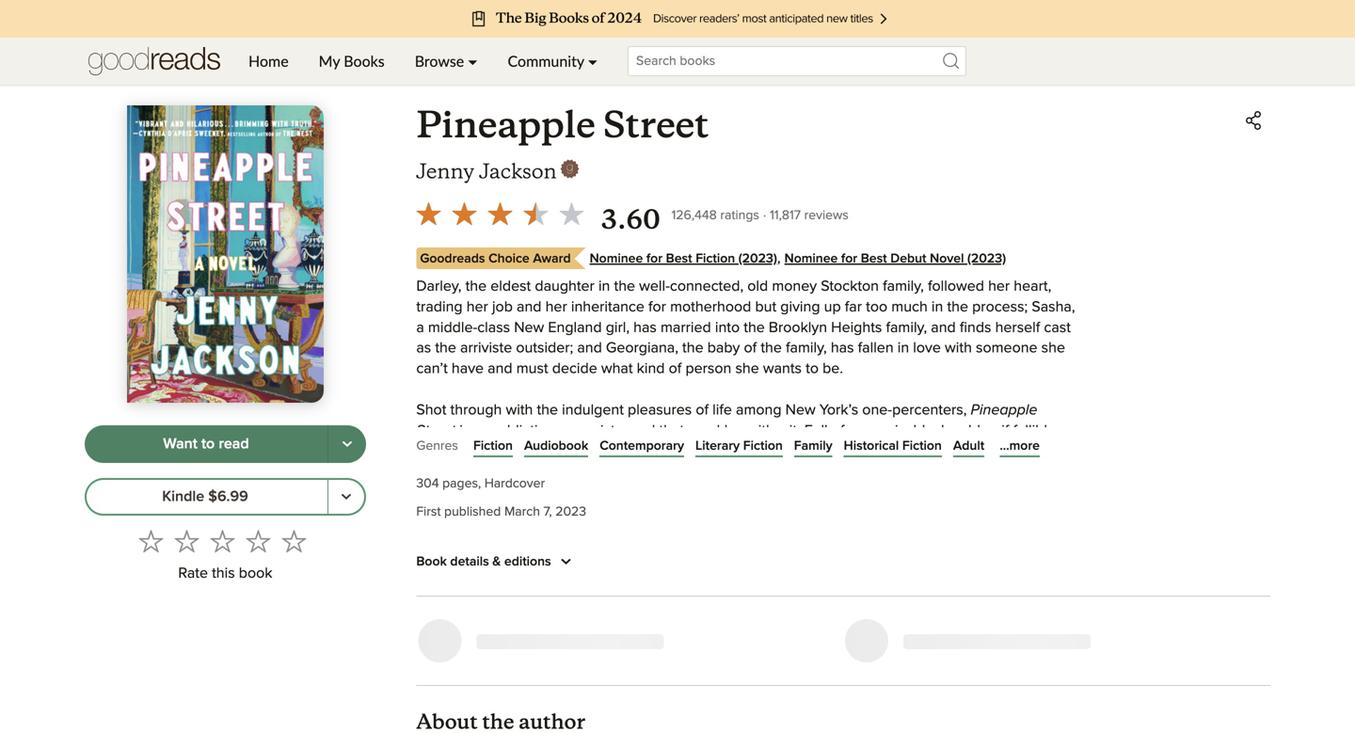 Task type: locate. For each thing, give the bounding box(es) containing it.
kindle
[[162, 489, 204, 504]]

1 horizontal spatial pineapple
[[971, 403, 1038, 418]]

money
[[772, 279, 817, 294]]

person
[[686, 362, 732, 377]]

my
[[319, 52, 340, 70]]

of up march
[[525, 485, 538, 500]]

she
[[1042, 341, 1066, 356], [736, 362, 759, 377]]

wit.
[[779, 424, 801, 439]]

reviews
[[805, 209, 849, 222]]

novel
[[930, 252, 964, 265]]

pineapple inside pineapple street
[[971, 403, 1038, 418]]

and down insanity
[[622, 485, 647, 500]]

married
[[661, 320, 711, 335]]

love—all
[[713, 465, 768, 480]]

&
[[493, 555, 501, 569]]

1 vertical spatial to
[[201, 437, 215, 452]]

the up love, on the left of page
[[589, 465, 611, 480]]

darley, the eldest daughter in the well-connected, old money stockton family, followed her heart, trading her job and her inheritance for motherhood but giving up far too much in the process; sasha, a middle-class new england girl, has married into the brooklyn heights family, and finds herself cast as the arriviste outsider; and georgiana, the baby of the family, has fallen in love with someone she can't have and must decide what kind of person she wants to be.
[[416, 279, 1076, 377]]

nots,
[[525, 465, 557, 480]]

0 horizontal spatial has
[[634, 320, 657, 335]]

an
[[474, 424, 490, 439]]

2023
[[556, 506, 587, 519]]

love
[[913, 341, 941, 356]]

new inside "darley, the eldest daughter in the well-connected, old money stockton family, followed her heart, trading her job and her inheritance for motherhood but giving up far too much in the process; sasha, a middle-class new england girl, has married into the brooklyn heights family, and finds herself cast as the arriviste outsider; and georgiana, the baby of the family, has fallen in love with someone she can't have and must decide what kind of person she wants to be."
[[514, 320, 544, 335]]

goodreads choice award
[[420, 252, 571, 265]]

and down england
[[577, 341, 602, 356]]

▾ for browse ▾
[[468, 52, 478, 70]]

pages,
[[443, 477, 481, 490]]

fallen
[[858, 341, 894, 356]]

1 horizontal spatial loading interface... image
[[844, 620, 1091, 663]]

1 vertical spatial she
[[736, 362, 759, 377]]

pleasures
[[628, 403, 692, 418]]

in down followed
[[932, 300, 944, 315]]

new up outsider;
[[514, 320, 544, 335]]

▾
[[468, 52, 478, 70], [588, 52, 598, 70]]

family, down recognizable,
[[856, 444, 897, 459]]

rate 4 out of 5 image
[[246, 529, 271, 553]]

and down audiobook link
[[561, 465, 585, 480]]

1 (2023) from the left
[[739, 252, 777, 265]]

0 vertical spatial pineapple street
[[416, 102, 709, 148]]

for up well-
[[647, 252, 663, 265]]

...more
[[1000, 440, 1040, 453]]

1 horizontal spatial to
[[806, 362, 819, 377]]

be.
[[823, 362, 843, 377]]

1 ▾ from the left
[[468, 52, 478, 70]]

0 horizontal spatial (2023)
[[739, 252, 777, 265]]

a up as
[[416, 320, 424, 335]]

observed
[[416, 485, 479, 500]]

of up class. at the bottom
[[668, 465, 681, 480]]

the
[[466, 279, 487, 294], [614, 279, 635, 294], [947, 300, 969, 315], [744, 320, 765, 335], [435, 341, 456, 356], [683, 341, 704, 356], [761, 341, 782, 356], [537, 403, 558, 418], [556, 444, 578, 459], [901, 444, 922, 459], [1026, 444, 1048, 459], [589, 465, 611, 480]]

new up wit.
[[786, 403, 816, 418]]

has
[[634, 320, 657, 335], [831, 341, 854, 356]]

trading
[[416, 300, 463, 315]]

▾ right "community"
[[588, 52, 598, 70]]

1 horizontal spatial a
[[850, 465, 858, 480]]

1 horizontal spatial has
[[831, 341, 854, 356]]

what
[[601, 362, 633, 377]]

literary
[[696, 440, 740, 453]]

pineapple up jenny   jackson link
[[416, 102, 596, 148]]

▾ inside 'link'
[[468, 52, 478, 70]]

top genres for this book element
[[416, 435, 1271, 464]]

in down the else's
[[834, 465, 846, 480]]

life
[[713, 403, 732, 418]]

1 vertical spatial pineapple street
[[416, 403, 1038, 439]]

want
[[163, 437, 198, 452]]

0 horizontal spatial ▾
[[468, 52, 478, 70]]

goodreads author image
[[561, 160, 580, 178]]

fallible—
[[1013, 424, 1069, 439]]

and
[[517, 300, 542, 315], [931, 320, 956, 335], [577, 341, 602, 356], [488, 362, 513, 377], [459, 465, 484, 480], [561, 465, 585, 480], [622, 485, 647, 500]]

old
[[748, 279, 768, 294]]

0 horizontal spatial new
[[514, 320, 544, 335]]

1 horizontal spatial nominee
[[785, 252, 838, 265]]

with inside is an addictive, escapist novel that sparkles with wit. full of recognizable, lovable—if fallible— characters, it's about the peculiar unknowability of someone else's family, the miles between the haves and have-nots, and the insanity of first love—all wrapped in a deliciously funny, sharply observed debut of family, love, and class.
[[747, 424, 775, 439]]

2 vertical spatial with
[[747, 424, 775, 439]]

nominee for best debut novel (2023) link
[[785, 251, 1006, 266]]

new
[[514, 320, 544, 335], [786, 403, 816, 418]]

2 horizontal spatial with
[[945, 341, 972, 356]]

she down baby
[[736, 362, 759, 377]]

family, up the much
[[883, 279, 924, 294]]

0 vertical spatial street
[[604, 102, 709, 148]]

that
[[659, 424, 685, 439]]

nominee for best fiction (2023) , nominee for best debut novel (2023)
[[590, 251, 1006, 266]]

1 horizontal spatial street
[[604, 102, 709, 148]]

1 nominee from the left
[[590, 252, 643, 265]]

with down finds
[[945, 341, 972, 356]]

pineapple street up 'goodreads author' icon
[[416, 102, 709, 148]]

0 vertical spatial pineapple
[[416, 102, 596, 148]]

rate 5 out of 5 image
[[282, 529, 306, 553]]

0 horizontal spatial nominee
[[590, 252, 643, 265]]

for up the stockton in the right top of the page
[[842, 252, 858, 265]]

0 vertical spatial to
[[806, 362, 819, 377]]

family, down brooklyn
[[786, 341, 827, 356]]

(2023) up old
[[739, 252, 777, 265]]

hardcover
[[485, 477, 545, 490]]

fiction down recognizable,
[[903, 440, 942, 453]]

rating 0 out of 5 group
[[133, 523, 312, 559]]

unknowability
[[638, 444, 729, 459]]

of down york's
[[832, 424, 845, 439]]

126,448 ratings and 11,817 reviews figure
[[672, 203, 849, 226]]

can't
[[416, 362, 448, 377]]

of
[[744, 341, 757, 356], [669, 362, 682, 377], [696, 403, 709, 418], [832, 424, 845, 439], [733, 444, 746, 459], [668, 465, 681, 480], [525, 485, 538, 500]]

0 horizontal spatial loading interface... image
[[416, 620, 664, 663]]

1 vertical spatial pineapple
[[971, 403, 1038, 418]]

0 horizontal spatial someone
[[749, 444, 811, 459]]

details
[[450, 555, 489, 569]]

home link
[[233, 38, 304, 85]]

baby
[[708, 341, 740, 356]]

eldest
[[491, 279, 531, 294]]

indulgent
[[562, 403, 624, 418]]

and up "love"
[[931, 320, 956, 335]]

of right baby
[[744, 341, 757, 356]]

126,448 ratings
[[672, 209, 760, 222]]

browse ▾
[[415, 52, 478, 70]]

0 horizontal spatial her
[[467, 300, 488, 315]]

middle-
[[428, 320, 478, 335]]

the down escapist
[[556, 444, 578, 459]]

1 vertical spatial a
[[850, 465, 858, 480]]

0 vertical spatial new
[[514, 320, 544, 335]]

0 horizontal spatial she
[[736, 362, 759, 377]]

has up georgiana,
[[634, 320, 657, 335]]

in up inheritance
[[599, 279, 610, 294]]

published
[[444, 506, 501, 519]]

0 horizontal spatial to
[[201, 437, 215, 452]]

her down daughter
[[546, 300, 567, 315]]

family, down the much
[[886, 320, 927, 335]]

1 horizontal spatial someone
[[976, 341, 1038, 356]]

1 horizontal spatial her
[[546, 300, 567, 315]]

the down married
[[683, 341, 704, 356]]

she down cast
[[1042, 341, 1066, 356]]

best left debut
[[861, 252, 887, 265]]

pineapple up 'lovable—if' on the bottom right of page
[[971, 403, 1038, 418]]

to left be.
[[806, 362, 819, 377]]

2 ▾ from the left
[[588, 52, 598, 70]]

family,
[[883, 279, 924, 294], [886, 320, 927, 335], [786, 341, 827, 356], [856, 444, 897, 459], [542, 485, 583, 500]]

the down but
[[744, 320, 765, 335]]

0 vertical spatial someone
[[976, 341, 1038, 356]]

rate 2 out of 5 image
[[175, 529, 199, 553]]

loading interface... image
[[416, 620, 664, 663], [844, 620, 1091, 663]]

0 horizontal spatial with
[[506, 403, 533, 418]]

jenny   jackson
[[416, 159, 557, 184]]

7,
[[544, 506, 552, 519]]

0 horizontal spatial street
[[416, 424, 456, 439]]

and down the characters,
[[459, 465, 484, 480]]

1 horizontal spatial best
[[861, 252, 887, 265]]

0 vertical spatial a
[[416, 320, 424, 335]]

for down well-
[[649, 300, 666, 315]]

best up well-
[[666, 252, 692, 265]]

1 vertical spatial someone
[[749, 444, 811, 459]]

jenny   jackson link
[[416, 158, 580, 185]]

the down fallible— on the bottom of the page
[[1026, 444, 1048, 459]]

audiobook link
[[524, 437, 589, 456]]

nominee down 3.60
[[590, 252, 643, 265]]

escapist
[[561, 424, 615, 439]]

the up addictive,
[[537, 403, 558, 418]]

0 vertical spatial with
[[945, 341, 972, 356]]

1 horizontal spatial with
[[747, 424, 775, 439]]

1 horizontal spatial new
[[786, 403, 816, 418]]

1 horizontal spatial (2023)
[[968, 252, 1006, 265]]

(2023) right novel
[[968, 252, 1006, 265]]

outsider;
[[516, 341, 574, 356]]

None search field
[[613, 46, 982, 76]]

herself
[[996, 320, 1041, 335]]

someone inside is an addictive, escapist novel that sparkles with wit. full of recognizable, lovable—if fallible— characters, it's about the peculiar unknowability of someone else's family, the miles between the haves and have-nots, and the insanity of first love—all wrapped in a deliciously funny, sharply observed debut of family, love, and class.
[[749, 444, 811, 459]]

street inside pineapple street
[[416, 424, 456, 439]]

job
[[492, 300, 513, 315]]

shot through with the indulgent pleasures of life among new york's one-percenters,
[[416, 403, 971, 418]]

has up be.
[[831, 341, 854, 356]]

georgiana,
[[606, 341, 679, 356]]

▾ right browse
[[468, 52, 478, 70]]

fiction link
[[473, 437, 513, 456]]

the down middle-
[[435, 341, 456, 356]]

addictive,
[[494, 424, 557, 439]]

0 horizontal spatial best
[[666, 252, 692, 265]]

to
[[806, 362, 819, 377], [201, 437, 215, 452]]

her left job at the left top
[[467, 300, 488, 315]]

with up addictive,
[[506, 403, 533, 418]]

3.60
[[601, 203, 660, 236]]

giving
[[781, 300, 820, 315]]

browse
[[415, 52, 464, 70]]

family link
[[794, 437, 833, 456]]

pineapple street up the literary
[[416, 403, 1038, 439]]

0 vertical spatial has
[[634, 320, 657, 335]]

debut
[[483, 485, 521, 500]]

first published march 7, 2023
[[416, 506, 587, 519]]

0 vertical spatial she
[[1042, 341, 1066, 356]]

a inside is an addictive, escapist novel that sparkles with wit. full of recognizable, lovable—if fallible— characters, it's about the peculiar unknowability of someone else's family, the miles between the haves and have-nots, and the insanity of first love—all wrapped in a deliciously funny, sharply observed debut of family, love, and class.
[[850, 465, 858, 480]]

the down goodreads choice award at the top of the page
[[466, 279, 487, 294]]

0 horizontal spatial a
[[416, 320, 424, 335]]

a down top genres for this book element
[[850, 465, 858, 480]]

nominee right ,
[[785, 252, 838, 265]]

someone down wit.
[[749, 444, 811, 459]]

in inside is an addictive, escapist novel that sparkles with wit. full of recognizable, lovable—if fallible— characters, it's about the peculiar unknowability of someone else's family, the miles between the haves and have-nots, and the insanity of first love—all wrapped in a deliciously funny, sharply observed debut of family, love, and class.
[[834, 465, 846, 480]]

funny,
[[935, 465, 974, 480]]

someone down herself
[[976, 341, 1038, 356]]

is an addictive, escapist novel that sparkles with wit. full of recognizable, lovable—if fallible— characters, it's about the peculiar unknowability of someone else's family, the miles between the haves and have-nots, and the insanity of first love—all wrapped in a deliciously funny, sharply observed debut of family, love, and class.
[[416, 424, 1069, 500]]

1 horizontal spatial ▾
[[588, 52, 598, 70]]

with down among at the right of the page
[[747, 424, 775, 439]]

editions
[[505, 555, 551, 569]]

304
[[416, 477, 439, 490]]

fiction up connected,
[[696, 252, 735, 265]]

her up process; on the top right
[[989, 279, 1010, 294]]

1 vertical spatial street
[[416, 424, 456, 439]]

family, up 2023
[[542, 485, 583, 500]]

books
[[344, 52, 385, 70]]

her
[[989, 279, 1010, 294], [467, 300, 488, 315], [546, 300, 567, 315]]

2 nominee from the left
[[785, 252, 838, 265]]

to left read
[[201, 437, 215, 452]]



Task type: vqa. For each thing, say whether or not it's contained in the screenshot.
"Readers' Most Anticipated Books of January"
no



Task type: describe. For each thing, give the bounding box(es) containing it.
average rating of 3.60 stars. figure
[[411, 196, 672, 237]]

kindle $6.99 link
[[85, 478, 328, 516]]

in left "love"
[[898, 341, 910, 356]]

choice
[[489, 252, 530, 265]]

the up deliciously
[[901, 444, 922, 459]]

decide
[[552, 362, 598, 377]]

1 pineapple street from the top
[[416, 102, 709, 148]]

adult
[[954, 440, 985, 453]]

the down followed
[[947, 300, 969, 315]]

between
[[965, 444, 1023, 459]]

rate 3 out of 5 image
[[210, 529, 235, 553]]

adult link
[[954, 437, 985, 456]]

darley,
[[416, 279, 462, 294]]

2 pineapple street from the top
[[416, 403, 1038, 439]]

1 vertical spatial has
[[831, 341, 854, 356]]

fiction down an
[[473, 440, 513, 453]]

miles
[[926, 444, 961, 459]]

1 best from the left
[[666, 252, 692, 265]]

want to read button
[[85, 425, 328, 463]]

through
[[451, 403, 502, 418]]

insanity
[[614, 465, 665, 480]]

2 loading interface... image from the left
[[844, 620, 1091, 663]]

else's
[[815, 444, 852, 459]]

rate
[[178, 566, 208, 581]]

one-
[[863, 403, 893, 418]]

followed
[[928, 279, 985, 294]]

cast
[[1044, 320, 1071, 335]]

the up "wants"
[[761, 341, 782, 356]]

up
[[824, 300, 841, 315]]

stockton
[[821, 279, 879, 294]]

0 horizontal spatial pineapple
[[416, 102, 596, 148]]

of up love—all
[[733, 444, 746, 459]]

york's
[[820, 403, 859, 418]]

my books
[[319, 52, 385, 70]]

well-
[[639, 279, 670, 294]]

process;
[[973, 300, 1028, 315]]

is
[[460, 424, 470, 439]]

and down the arriviste
[[488, 362, 513, 377]]

historical fiction link
[[844, 437, 942, 456]]

fiction inside nominee for best fiction (2023) , nominee for best debut novel (2023)
[[696, 252, 735, 265]]

2 best from the left
[[861, 252, 887, 265]]

book details & editions
[[416, 555, 551, 569]]

haves
[[416, 465, 456, 480]]

want to read
[[163, 437, 249, 452]]

to inside want to read button
[[201, 437, 215, 452]]

but
[[755, 300, 777, 315]]

read
[[219, 437, 249, 452]]

literary fiction link
[[696, 437, 783, 456]]

of left the life
[[696, 403, 709, 418]]

shot
[[416, 403, 447, 418]]

lovable—if
[[941, 424, 1010, 439]]

rating 3.6 out of 5 image
[[411, 196, 590, 232]]

1 horizontal spatial she
[[1042, 341, 1066, 356]]

book details & editions button
[[416, 551, 578, 573]]

much
[[892, 300, 928, 315]]

▾ for community ▾
[[588, 52, 598, 70]]

book
[[416, 555, 447, 569]]

first
[[416, 506, 441, 519]]

...more button
[[1000, 437, 1040, 456]]

goodreads
[[420, 252, 485, 265]]

rate 1 out of 5 image
[[139, 529, 163, 553]]

far
[[845, 300, 862, 315]]

finds
[[960, 320, 992, 335]]

family
[[794, 440, 833, 453]]

recognizable,
[[849, 424, 938, 439]]

into
[[715, 320, 740, 335]]

about
[[514, 444, 552, 459]]

and right job at the left top
[[517, 300, 542, 315]]

award
[[533, 252, 571, 265]]

genres
[[416, 440, 458, 453]]

first
[[685, 465, 709, 480]]

sharply
[[978, 465, 1026, 480]]

2 (2023) from the left
[[968, 252, 1006, 265]]

too
[[866, 300, 888, 315]]

as
[[416, 341, 431, 356]]

with inside "darley, the eldest daughter in the well-connected, old money stockton family, followed her heart, trading her job and her inheritance for motherhood but giving up far too much in the process; sasha, a middle-class new england girl, has married into the brooklyn heights family, and finds herself cast as the arriviste outsider; and georgiana, the baby of the family, has fallen in love with someone she can't have and must decide what kind of person she wants to be."
[[945, 341, 972, 356]]

a inside "darley, the eldest daughter in the well-connected, old money stockton family, followed her heart, trading her job and her inheritance for motherhood but giving up far too much in the process; sasha, a middle-class new england girl, has married into the brooklyn heights family, and finds herself cast as the arriviste outsider; and georgiana, the baby of the family, has fallen in love with someone she can't have and must decide what kind of person she wants to be."
[[416, 320, 424, 335]]

2 horizontal spatial her
[[989, 279, 1010, 294]]

1 vertical spatial new
[[786, 403, 816, 418]]

deliciously
[[862, 465, 931, 480]]

contemporary link
[[600, 437, 684, 456]]

of right kind
[[669, 362, 682, 377]]

community ▾
[[508, 52, 598, 70]]

audiobook
[[524, 440, 589, 453]]

fiction down wit.
[[744, 440, 783, 453]]

connected,
[[670, 279, 744, 294]]

girl,
[[606, 320, 630, 335]]

rate this book
[[178, 566, 273, 581]]

browse ▾ link
[[400, 38, 493, 85]]

have
[[452, 362, 484, 377]]

england
[[548, 320, 602, 335]]

my books link
[[304, 38, 400, 85]]

historical fiction
[[844, 440, 942, 453]]

jenny
[[416, 159, 475, 184]]

this
[[212, 566, 235, 581]]

1 vertical spatial with
[[506, 403, 533, 418]]

for inside "darley, the eldest daughter in the well-connected, old money stockton family, followed her heart, trading her job and her inheritance for motherhood but giving up far too much in the process; sasha, a middle-class new england girl, has married into the brooklyn heights family, and finds herself cast as the arriviste outsider; and georgiana, the baby of the family, has fallen in love with someone she can't have and must decide what kind of person she wants to be."
[[649, 300, 666, 315]]

historical
[[844, 440, 899, 453]]

to inside "darley, the eldest daughter in the well-connected, old money stockton family, followed her heart, trading her job and her inheritance for motherhood but giving up far too much in the process; sasha, a middle-class new england girl, has married into the brooklyn heights family, and finds herself cast as the arriviste outsider; and georgiana, the baby of the family, has fallen in love with someone she can't have and must decide what kind of person she wants to be."
[[806, 362, 819, 377]]

Search by book title or ISBN text field
[[628, 46, 967, 76]]

,
[[777, 251, 781, 266]]

book title: pineapple street element
[[416, 102, 709, 148]]

among
[[736, 403, 782, 418]]

rate this book element
[[85, 523, 366, 588]]

11,817 reviews
[[770, 209, 849, 222]]

someone inside "darley, the eldest daughter in the well-connected, old money stockton family, followed her heart, trading her job and her inheritance for motherhood but giving up far too much in the process; sasha, a middle-class new england girl, has married into the brooklyn heights family, and finds herself cast as the arriviste outsider; and georgiana, the baby of the family, has fallen in love with someone she can't have and must decide what kind of person she wants to be."
[[976, 341, 1038, 356]]

characters,
[[416, 444, 489, 459]]

home image
[[88, 38, 220, 85]]

full
[[805, 424, 828, 439]]

the up inheritance
[[614, 279, 635, 294]]

arriviste
[[460, 341, 512, 356]]

kindle $6.99
[[162, 489, 248, 504]]

1 loading interface... image from the left
[[416, 620, 664, 663]]

11,817
[[770, 209, 801, 222]]

must
[[517, 362, 549, 377]]



